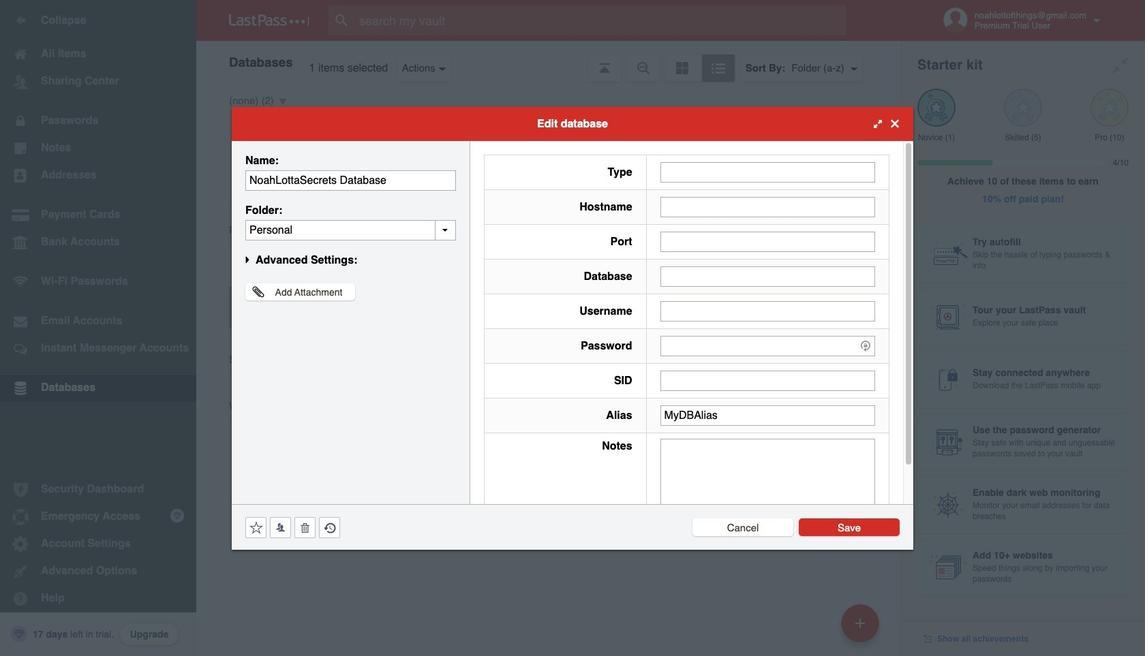 Task type: describe. For each thing, give the bounding box(es) containing it.
search my vault text field
[[329, 5, 874, 35]]

Search search field
[[329, 5, 874, 35]]

vault options navigation
[[196, 41, 902, 82]]

new item navigation
[[837, 601, 888, 657]]

lastpass image
[[229, 14, 310, 27]]

new item image
[[856, 619, 865, 628]]



Task type: vqa. For each thing, say whether or not it's contained in the screenshot.
MAIN CONTENT main content
no



Task type: locate. For each thing, give the bounding box(es) containing it.
dialog
[[232, 107, 914, 550]]

None password field
[[661, 336, 876, 356]]

main navigation navigation
[[0, 0, 196, 657]]

None text field
[[661, 162, 876, 182], [246, 220, 456, 240], [661, 266, 876, 287], [661, 301, 876, 322], [661, 371, 876, 391], [661, 439, 876, 523], [661, 162, 876, 182], [246, 220, 456, 240], [661, 266, 876, 287], [661, 301, 876, 322], [661, 371, 876, 391], [661, 439, 876, 523]]

None text field
[[246, 170, 456, 191], [661, 197, 876, 217], [661, 232, 876, 252], [661, 405, 876, 426], [246, 170, 456, 191], [661, 197, 876, 217], [661, 232, 876, 252], [661, 405, 876, 426]]



